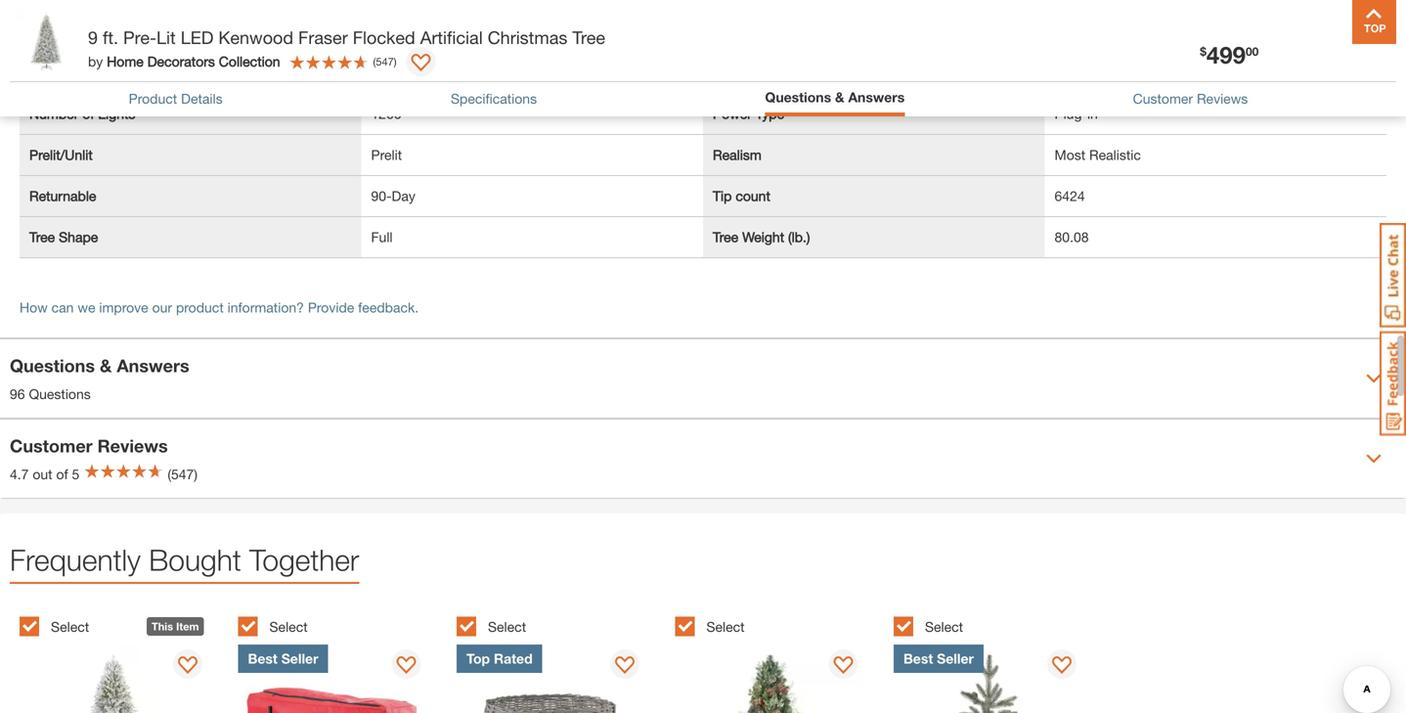 Task type: describe. For each thing, give the bounding box(es) containing it.
0 horizontal spatial customer
[[10, 435, 93, 456]]

ft.
[[103, 27, 118, 48]]

display image for 27 in rattan christmas tree collar image at the bottom left of page
[[615, 656, 635, 676]]

best seller for 26 in glittered fir tabletop christmas tree image
[[904, 651, 974, 667]]

light bulb color
[[29, 24, 129, 40]]

5
[[72, 466, 80, 482]]

0 horizontal spatial customer reviews
[[10, 435, 168, 456]]

this item
[[152, 620, 199, 633]]

prelit/unlit
[[29, 147, 93, 163]]

best for ez roller christmas tree storage bag with wheels for trees up to 9 ft. tall image
[[248, 651, 278, 667]]

tip
[[713, 188, 732, 204]]

5 / 5 group
[[894, 606, 1103, 713]]

provide
[[308, 299, 354, 316]]

plug-
[[1055, 106, 1088, 122]]

item
[[176, 620, 199, 633]]

& for questions & answers 96 questions
[[100, 355, 112, 376]]

caret image
[[1366, 371, 1382, 386]]

in
[[1088, 106, 1098, 122]]

select for 1 / 5 group on the left of the page
[[51, 619, 89, 635]]

color
[[96, 24, 129, 40]]

most
[[1055, 147, 1086, 163]]

6424
[[1055, 188, 1085, 204]]

2 / 5 group
[[238, 606, 447, 713]]

weight
[[742, 229, 785, 245]]

2 vertical spatial questions
[[29, 386, 91, 402]]

bulb
[[64, 24, 92, 40]]

full
[[371, 229, 393, 245]]

3 / 5 group
[[457, 606, 666, 713]]

number
[[29, 106, 79, 122]]

547
[[376, 55, 394, 68]]

seller for 26 in glittered fir tabletop christmas tree image
[[937, 651, 974, 667]]

4.7
[[10, 466, 29, 482]]

select for 4 / 5 group
[[707, 619, 745, 635]]

realism
[[713, 147, 762, 163]]

home
[[107, 53, 144, 69]]

feedback link image
[[1380, 331, 1406, 436]]

& for questions & answers
[[835, 89, 845, 105]]

together
[[249, 543, 359, 577]]

display image inside 4 / 5 group
[[834, 656, 853, 676]]

decorators
[[147, 53, 215, 69]]

by
[[88, 53, 103, 69]]

9
[[88, 27, 98, 48]]

bought
[[149, 543, 241, 577]]

9 ft. pre-lit led kenwood fraser flocked artificial christmas tree
[[88, 27, 606, 48]]

information?
[[228, 299, 304, 316]]

light type
[[713, 65, 776, 81]]

1 horizontal spatial reviews
[[1197, 90, 1248, 106]]

(lb.)
[[788, 229, 810, 245]]

number of lights
[[29, 106, 135, 122]]

light for light temperature
[[29, 65, 60, 81]]

most realistic
[[1055, 147, 1141, 163]]

details
[[181, 90, 223, 106]]

lit
[[157, 27, 176, 48]]

top button
[[1353, 0, 1397, 44]]

collection
[[219, 53, 280, 69]]

00
[[1246, 44, 1259, 58]]

90-
[[371, 188, 392, 204]]

our
[[152, 299, 172, 316]]

prelit
[[371, 147, 402, 163]]

light for light bulb color
[[29, 24, 60, 40]]

)
[[394, 55, 397, 68]]

questions & answers 96 questions
[[10, 355, 189, 402]]

christmas
[[488, 27, 568, 48]]

caret image
[[1366, 451, 1382, 467]]

temperature
[[64, 65, 140, 81]]

product details
[[129, 90, 223, 106]]

display image for ez roller christmas tree storage bag with wheels for trees up to 9 ft. tall image
[[396, 656, 416, 676]]

select for 5 / 5 group
[[925, 619, 964, 635]]

how can we improve our product information? provide feedback. link
[[20, 299, 419, 316]]

we
[[78, 299, 95, 316]]

1 horizontal spatial tree
[[573, 27, 606, 48]]

day
[[392, 188, 416, 204]]

frequently bought together
[[10, 543, 359, 577]]

shape
[[59, 229, 98, 245]]

80.08
[[1055, 229, 1089, 245]]

27 in rattan christmas tree collar image
[[457, 645, 644, 713]]

live chat image
[[1380, 223, 1406, 328]]

4.7 out of 5
[[10, 466, 80, 482]]

499
[[1207, 41, 1246, 68]]

type for power type
[[756, 106, 785, 122]]

type for light type
[[747, 65, 776, 81]]

$ 499 00
[[1200, 41, 1259, 68]]

by home decorators collection
[[88, 53, 280, 69]]

feedback.
[[358, 299, 419, 316]]

1 horizontal spatial customer reviews
[[1133, 90, 1248, 106]]

this
[[152, 620, 173, 633]]



Task type: vqa. For each thing, say whether or not it's contained in the screenshot.
display image to the right
yes



Task type: locate. For each thing, give the bounding box(es) containing it.
90-day
[[371, 188, 416, 204]]

0 vertical spatial led
[[181, 27, 214, 48]]

0 vertical spatial answers
[[848, 89, 905, 105]]

0 vertical spatial display image
[[411, 54, 431, 73]]

fraser
[[298, 27, 348, 48]]

display image for 9 ft. pre-lit led kenwood fraser flocked artificial christmas tree
[[411, 54, 431, 73]]

1 horizontal spatial of
[[82, 106, 94, 122]]

how
[[20, 299, 48, 316]]

white lights
[[371, 24, 447, 40]]

light up power in the top right of the page
[[713, 65, 743, 81]]

0 horizontal spatial best
[[248, 651, 278, 667]]

select for '3 / 5' group
[[488, 619, 526, 635]]

led up plug-
[[1055, 65, 1080, 81]]

tree right christmas
[[573, 27, 606, 48]]

( 547 )
[[373, 55, 397, 68]]

select inside 1 / 5 group
[[51, 619, 89, 635]]

3 select from the left
[[488, 619, 526, 635]]

customer up 4.7 out of 5
[[10, 435, 93, 456]]

pre-
[[123, 27, 157, 48]]

1 vertical spatial type
[[756, 106, 785, 122]]

improve
[[99, 299, 148, 316]]

1 best seller from the left
[[248, 651, 318, 667]]

0 vertical spatial customer
[[1133, 90, 1193, 106]]

customer reviews
[[1133, 90, 1248, 106], [10, 435, 168, 456]]

white
[[371, 24, 406, 40]]

product
[[129, 90, 177, 106]]

select up the rated
[[488, 619, 526, 635]]

of left 5
[[56, 466, 68, 482]]

best seller inside 5 / 5 group
[[904, 651, 974, 667]]

0 horizontal spatial seller
[[281, 651, 318, 667]]

product image image
[[15, 10, 78, 73]]

questions for questions & answers 96 questions
[[10, 355, 95, 376]]

1 vertical spatial of
[[56, 466, 68, 482]]

0 vertical spatial reviews
[[1197, 90, 1248, 106]]

plug-in
[[1055, 106, 1098, 122]]

returnable
[[29, 188, 96, 204]]

1 vertical spatial customer reviews
[[10, 435, 168, 456]]

0 horizontal spatial lights
[[98, 106, 135, 122]]

3 display image from the left
[[834, 656, 853, 676]]

0 vertical spatial customer reviews
[[1133, 90, 1248, 106]]

product
[[176, 299, 224, 316]]

2 select from the left
[[269, 619, 308, 635]]

0 horizontal spatial reviews
[[97, 435, 168, 456]]

display image
[[396, 656, 416, 676], [615, 656, 635, 676], [834, 656, 853, 676], [1052, 656, 1072, 676]]

top
[[467, 651, 490, 667]]

display image inside 1 / 5 group
[[178, 656, 197, 676]]

tree left weight
[[713, 229, 739, 245]]

1 vertical spatial lights
[[98, 106, 135, 122]]

display image
[[411, 54, 431, 73], [178, 656, 197, 676]]

tree left shape on the top left of the page
[[29, 229, 55, 245]]

tree for tree weight (lb.)
[[713, 229, 739, 245]]

1 vertical spatial questions
[[10, 355, 95, 376]]

type up power type
[[747, 65, 776, 81]]

4.5 ft. woodmoore pine potted led pre-lit artificial christmas tree image
[[675, 645, 863, 713]]

rated
[[494, 651, 533, 667]]

product details button
[[129, 88, 223, 109], [129, 88, 223, 109]]

customer right in
[[1133, 90, 1193, 106]]

best inside 2 / 5 group
[[248, 651, 278, 667]]

specifications button
[[451, 88, 537, 109], [451, 88, 537, 109]]

out
[[33, 466, 52, 482]]

best for 26 in glittered fir tabletop christmas tree image
[[904, 651, 933, 667]]

seller
[[281, 651, 318, 667], [937, 651, 974, 667]]

can
[[51, 299, 74, 316]]

reviews down 499
[[1197, 90, 1248, 106]]

1200
[[371, 106, 402, 122]]

tree for tree shape
[[29, 229, 55, 245]]

0 horizontal spatial of
[[56, 466, 68, 482]]

4 select from the left
[[707, 619, 745, 635]]

&
[[835, 89, 845, 105], [100, 355, 112, 376]]

lights
[[410, 24, 447, 40], [98, 106, 135, 122]]

select up 4.5 ft. woodmoore pine potted led pre-lit artificial christmas tree image on the bottom of the page
[[707, 619, 745, 635]]

0 horizontal spatial answers
[[117, 355, 189, 376]]

select
[[51, 619, 89, 635], [269, 619, 308, 635], [488, 619, 526, 635], [707, 619, 745, 635], [925, 619, 964, 635]]

lights down temperature
[[98, 106, 135, 122]]

artificial
[[420, 27, 483, 48]]

0 vertical spatial &
[[835, 89, 845, 105]]

2 seller from the left
[[937, 651, 974, 667]]

select inside 2 / 5 group
[[269, 619, 308, 635]]

power type
[[713, 106, 785, 122]]

customer
[[1133, 90, 1193, 106], [10, 435, 93, 456]]

questions for questions & answers
[[765, 89, 831, 105]]

customer reviews down $
[[1133, 90, 1248, 106]]

display image inside 2 / 5 group
[[396, 656, 416, 676]]

0 horizontal spatial tree
[[29, 229, 55, 245]]

select down frequently
[[51, 619, 89, 635]]

1 vertical spatial customer
[[10, 435, 93, 456]]

0 vertical spatial of
[[82, 106, 94, 122]]

questions up the 96
[[10, 355, 95, 376]]

select for 2 / 5 group
[[269, 619, 308, 635]]

tip count
[[713, 188, 771, 204]]

led up by home decorators collection
[[181, 27, 214, 48]]

light temperature
[[29, 65, 140, 81]]

1 best from the left
[[248, 651, 278, 667]]

questions & answers
[[765, 89, 905, 105]]

2 horizontal spatial tree
[[713, 229, 739, 245]]

light up "number"
[[29, 65, 60, 81]]

specifications
[[451, 90, 537, 106]]

1 vertical spatial &
[[100, 355, 112, 376]]

of right "number"
[[82, 106, 94, 122]]

2 best from the left
[[904, 651, 933, 667]]

type
[[747, 65, 776, 81], [756, 106, 785, 122]]

1 horizontal spatial customer
[[1133, 90, 1193, 106]]

tree shape
[[29, 229, 98, 245]]

1 display image from the left
[[396, 656, 416, 676]]

0 horizontal spatial led
[[181, 27, 214, 48]]

display image down 'item'
[[178, 656, 197, 676]]

realistic
[[1090, 147, 1141, 163]]

display image right )
[[411, 54, 431, 73]]

display image for frequently bought together
[[178, 656, 197, 676]]

seller inside 2 / 5 group
[[281, 651, 318, 667]]

questions up power type
[[765, 89, 831, 105]]

customer reviews up 5
[[10, 435, 168, 456]]

best seller for ez roller christmas tree storage bag with wheels for trees up to 9 ft. tall image
[[248, 651, 318, 667]]

$
[[1200, 44, 1207, 58]]

best
[[248, 651, 278, 667], [904, 651, 933, 667]]

4 / 5 group
[[675, 606, 884, 713]]

tree
[[573, 27, 606, 48], [29, 229, 55, 245], [713, 229, 739, 245]]

1 horizontal spatial seller
[[937, 651, 974, 667]]

select up ez roller christmas tree storage bag with wheels for trees up to 9 ft. tall image
[[269, 619, 308, 635]]

0 horizontal spatial &
[[100, 355, 112, 376]]

select inside 5 / 5 group
[[925, 619, 964, 635]]

4 display image from the left
[[1052, 656, 1072, 676]]

26 in glittered fir tabletop christmas tree image
[[894, 645, 1082, 713]]

frequently
[[10, 543, 141, 577]]

0 horizontal spatial best seller
[[248, 651, 318, 667]]

tree weight (lb.)
[[713, 229, 810, 245]]

light left bulb
[[29, 24, 60, 40]]

1 vertical spatial display image
[[178, 656, 197, 676]]

1 horizontal spatial lights
[[410, 24, 447, 40]]

lights right white
[[410, 24, 447, 40]]

1 vertical spatial led
[[1055, 65, 1080, 81]]

0 vertical spatial lights
[[410, 24, 447, 40]]

select inside 4 / 5 group
[[707, 619, 745, 635]]

light for light type
[[713, 65, 743, 81]]

answers for questions & answers 96 questions
[[117, 355, 189, 376]]

top rated
[[467, 651, 533, 667]]

seller for ez roller christmas tree storage bag with wheels for trees up to 9 ft. tall image
[[281, 651, 318, 667]]

1 horizontal spatial answers
[[848, 89, 905, 105]]

(547)
[[168, 466, 198, 482]]

seller inside 5 / 5 group
[[937, 651, 974, 667]]

best seller
[[248, 651, 318, 667], [904, 651, 974, 667]]

1 horizontal spatial &
[[835, 89, 845, 105]]

5 select from the left
[[925, 619, 964, 635]]

best inside 5 / 5 group
[[904, 651, 933, 667]]

96
[[10, 386, 25, 402]]

select up 26 in glittered fir tabletop christmas tree image
[[925, 619, 964, 635]]

warm
[[371, 65, 407, 81]]

1 horizontal spatial display image
[[411, 54, 431, 73]]

flocked
[[353, 27, 415, 48]]

1 select from the left
[[51, 619, 89, 635]]

questions right the 96
[[29, 386, 91, 402]]

0 horizontal spatial display image
[[178, 656, 197, 676]]

type right power in the top right of the page
[[756, 106, 785, 122]]

1 vertical spatial reviews
[[97, 435, 168, 456]]

display image inside 5 / 5 group
[[1052, 656, 1072, 676]]

& inside questions & answers 96 questions
[[100, 355, 112, 376]]

1 horizontal spatial best
[[904, 651, 933, 667]]

power
[[713, 106, 752, 122]]

best seller inside 2 / 5 group
[[248, 651, 318, 667]]

ez roller christmas tree storage bag with wheels for trees up to 9 ft. tall image
[[238, 645, 426, 713]]

answers inside questions & answers 96 questions
[[117, 355, 189, 376]]

display image inside '3 / 5' group
[[615, 656, 635, 676]]

2 best seller from the left
[[904, 651, 974, 667]]

answers for questions & answers
[[848, 89, 905, 105]]

light
[[29, 24, 60, 40], [29, 65, 60, 81], [713, 65, 743, 81]]

count
[[736, 188, 771, 204]]

1 / 5 group
[[20, 606, 228, 713]]

questions
[[765, 89, 831, 105], [10, 355, 95, 376], [29, 386, 91, 402]]

display image for 26 in glittered fir tabletop christmas tree image
[[1052, 656, 1072, 676]]

of
[[82, 106, 94, 122], [56, 466, 68, 482]]

1 horizontal spatial best seller
[[904, 651, 974, 667]]

1 seller from the left
[[281, 651, 318, 667]]

reviews up (547) at the bottom left of the page
[[97, 435, 168, 456]]

customer reviews button
[[1133, 88, 1248, 109], [1133, 88, 1248, 109]]

kenwood
[[218, 27, 293, 48]]

1 vertical spatial answers
[[117, 355, 189, 376]]

0 vertical spatial type
[[747, 65, 776, 81]]

1 horizontal spatial led
[[1055, 65, 1080, 81]]

led
[[181, 27, 214, 48], [1055, 65, 1080, 81]]

2 display image from the left
[[615, 656, 635, 676]]

0 vertical spatial questions
[[765, 89, 831, 105]]

select inside '3 / 5' group
[[488, 619, 526, 635]]

answers
[[848, 89, 905, 105], [117, 355, 189, 376]]

how can we improve our product information? provide feedback.
[[20, 299, 419, 316]]

(
[[373, 55, 376, 68]]



